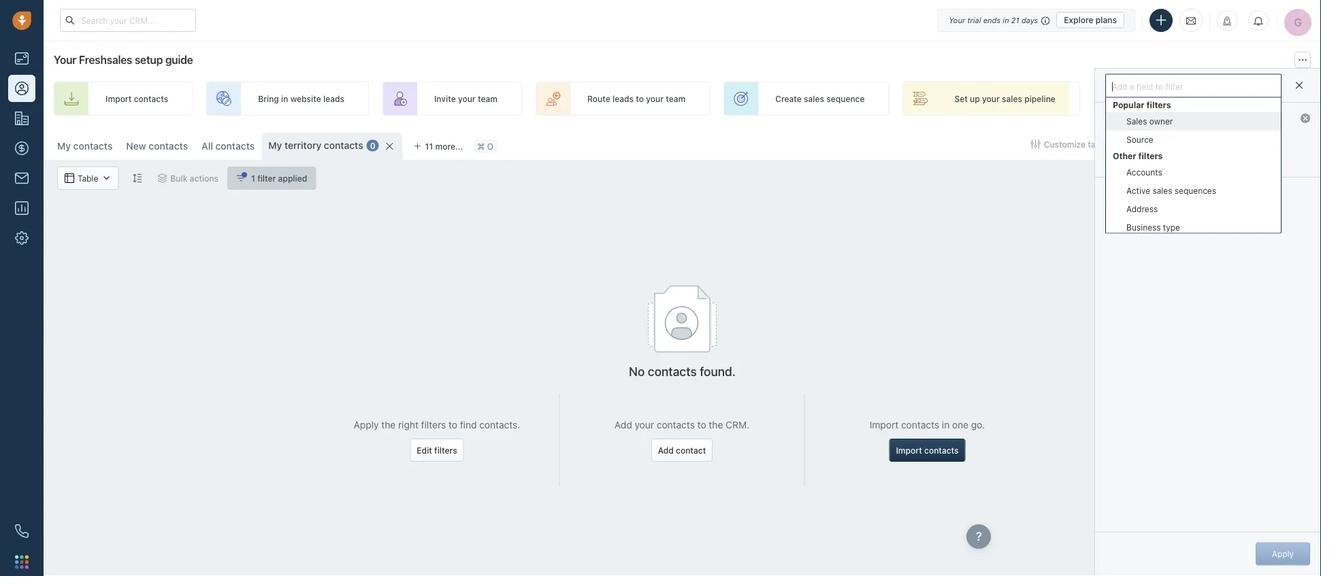 Task type: describe. For each thing, give the bounding box(es) containing it.
11
[[425, 142, 433, 151]]

contacts up the table
[[73, 141, 113, 152]]

your right route
[[646, 94, 664, 103]]

invite your team link
[[383, 82, 522, 116]]

website
[[291, 94, 321, 103]]

group for popular filters
[[1107, 112, 1282, 149]]

setup
[[135, 53, 163, 66]]

your trial ends in 21 days
[[949, 16, 1039, 25]]

⌘ o
[[478, 142, 494, 151]]

field
[[1138, 80, 1154, 90]]

add deal
[[1146, 94, 1181, 103]]

a
[[1131, 80, 1135, 90]]

1 filter applied button
[[227, 167, 316, 190]]

o
[[487, 142, 494, 151]]

import contacts in one go.
[[870, 420, 985, 431]]

2 leads from the left
[[613, 94, 634, 103]]

customize table button
[[1023, 133, 1117, 156]]

add inside add deal link
[[1146, 94, 1162, 103]]

sales owner option
[[1107, 112, 1282, 130]]

your for your freshsales setup guide
[[54, 53, 76, 66]]

owner
[[1150, 116, 1174, 126]]

contains button
[[1148, 114, 1193, 126]]

0 vertical spatial add contact button
[[1242, 133, 1315, 156]]

table
[[1088, 140, 1108, 149]]

to inside add a field to filter dropdown button
[[1157, 80, 1165, 90]]

plans
[[1096, 15, 1117, 25]]

add inside add a field to filter dropdown button
[[1113, 80, 1129, 90]]

11 more... button
[[406, 137, 471, 156]]

table
[[78, 174, 98, 183]]

2 container_wx8msf4aqz5i3rn1 image from the left
[[102, 174, 111, 183]]

no contacts found.
[[629, 364, 736, 379]]

sequence
[[827, 94, 865, 103]]

trial
[[968, 16, 982, 25]]

pipeline
[[1025, 94, 1056, 103]]

0
[[370, 141, 376, 150]]

deal
[[1164, 94, 1181, 103]]

one
[[953, 420, 969, 431]]

your right invite
[[458, 94, 476, 103]]

invite
[[434, 94, 456, 103]]

address option
[[1107, 200, 1282, 218]]

filters for popular
[[1147, 100, 1172, 110]]

set up your sales pipeline
[[955, 94, 1056, 103]]

1 the from the left
[[382, 420, 396, 431]]

your down the no
[[635, 420, 654, 431]]

route leads to your team
[[588, 94, 686, 103]]

my for my territory contacts 0
[[268, 140, 282, 151]]

container_wx8msf4aqz5i3rn1 image for bulk actions
[[157, 174, 167, 183]]

bring in website leads
[[258, 94, 345, 103]]

edit filters button
[[410, 439, 464, 462]]

popular filters
[[1113, 100, 1172, 110]]

explore
[[1064, 15, 1094, 25]]

found.
[[700, 364, 736, 379]]

0 vertical spatial import contacts
[[106, 94, 168, 103]]

active sales sequences option
[[1107, 181, 1282, 200]]

phone image
[[15, 525, 29, 539]]

sales
[[1127, 116, 1148, 126]]

option containing popular filters
[[1107, 98, 1282, 149]]

popular
[[1113, 100, 1145, 110]]

email image
[[1187, 15, 1196, 26]]

1 vertical spatial contact
[[676, 446, 706, 455]]

add your contacts to the crm.
[[615, 420, 750, 431]]

go.
[[972, 420, 985, 431]]

contacts right all
[[216, 141, 255, 152]]

filters right right
[[421, 420, 446, 431]]

0 vertical spatial in
[[1003, 16, 1010, 25]]

1 filter applied
[[251, 174, 307, 183]]

route leads to your team link
[[536, 82, 710, 116]]

contacts right the no
[[648, 364, 697, 379]]

team inside the route leads to your team link
[[666, 94, 686, 103]]

contacts left one
[[902, 420, 940, 431]]

sequences
[[1175, 186, 1217, 195]]

show more link
[[1106, 156, 1149, 166]]

ends
[[984, 16, 1001, 25]]

contacts.
[[480, 420, 520, 431]]

customize table
[[1044, 140, 1108, 149]]

my for my contacts
[[57, 141, 71, 152]]

sales for active
[[1153, 186, 1173, 195]]

source option
[[1107, 130, 1282, 149]]

actions
[[190, 174, 219, 183]]

2 vertical spatial import contacts
[[896, 446, 959, 455]]

crm.
[[726, 420, 750, 431]]

all contacts
[[202, 141, 255, 152]]

Add a field to filter search field
[[1109, 77, 1279, 96]]

accounts option
[[1107, 163, 1282, 181]]

list box containing popular filters
[[1106, 97, 1282, 577]]

2 vertical spatial in
[[942, 420, 950, 431]]

your freshsales setup guide
[[54, 53, 193, 66]]

source
[[1127, 135, 1154, 144]]

explore plans
[[1064, 15, 1117, 25]]

create sales sequence
[[776, 94, 865, 103]]

table button
[[57, 167, 119, 190]]

create
[[776, 94, 802, 103]]

my contacts
[[57, 141, 113, 152]]

team inside invite your team link
[[478, 94, 498, 103]]

1
[[251, 174, 255, 183]]

1 vertical spatial import contacts button
[[890, 439, 966, 462]]

new
[[126, 141, 146, 152]]

filters for other
[[1139, 151, 1163, 161]]



Task type: vqa. For each thing, say whether or not it's contained in the screenshot.
table dropdown button
yes



Task type: locate. For each thing, give the bounding box(es) containing it.
0 horizontal spatial the
[[382, 420, 396, 431]]

my territory contacts link
[[268, 139, 363, 153]]

your left freshsales
[[54, 53, 76, 66]]

container_wx8msf4aqz5i3rn1 image for "1 filter applied" button
[[236, 174, 246, 183]]

0 vertical spatial import contacts button
[[1124, 133, 1212, 156]]

container_wx8msf4aqz5i3rn1 image inside the 'customize table' button
[[1031, 140, 1041, 149]]

filter inside dropdown button
[[1167, 80, 1185, 90]]

active
[[1127, 186, 1151, 195]]

1 horizontal spatial import contacts
[[896, 446, 959, 455]]

0 horizontal spatial your
[[54, 53, 76, 66]]

filter inside button
[[257, 174, 276, 183]]

container_wx8msf4aqz5i3rn1 image inside bulk actions button
[[157, 174, 167, 183]]

filters inside button
[[435, 446, 457, 455]]

leads
[[323, 94, 345, 103], [613, 94, 634, 103]]

1 group from the top
[[1107, 112, 1282, 149]]

1 horizontal spatial in
[[942, 420, 950, 431]]

to left crm. on the bottom right of the page
[[698, 420, 707, 431]]

filter right 1 at left top
[[257, 174, 276, 183]]

0 horizontal spatial import contacts
[[106, 94, 168, 103]]

right
[[398, 420, 419, 431]]

my
[[1125, 137, 1136, 147], [268, 140, 282, 151], [57, 141, 71, 152]]

filters right edit
[[435, 446, 457, 455]]

address
[[1127, 204, 1158, 214]]

2 horizontal spatial in
[[1003, 16, 1010, 25]]

group
[[1107, 112, 1282, 149], [1107, 163, 1282, 577]]

import contacts down the import contacts in one go.
[[896, 446, 959, 455]]

more
[[1129, 156, 1149, 166]]

1 horizontal spatial the
[[709, 420, 723, 431]]

add a field to filter
[[1113, 80, 1185, 90]]

2 horizontal spatial import contacts
[[1142, 140, 1205, 149]]

more...
[[435, 142, 463, 151]]

other filters
[[1113, 151, 1163, 161]]

type
[[1164, 223, 1181, 232]]

your for your trial ends in 21 days
[[949, 16, 966, 25]]

container_wx8msf4aqz5i3rn1 image left customize
[[1031, 140, 1041, 149]]

option containing other filters
[[1107, 149, 1282, 577]]

your
[[949, 16, 966, 25], [54, 53, 76, 66]]

0 horizontal spatial add contact
[[658, 446, 706, 455]]

bring
[[258, 94, 279, 103]]

1 vertical spatial your
[[54, 53, 76, 66]]

group containing accounts
[[1107, 163, 1282, 577]]

contacts
[[134, 94, 168, 103], [1171, 140, 1205, 149], [324, 140, 363, 151], [73, 141, 113, 152], [149, 141, 188, 152], [216, 141, 255, 152], [648, 364, 697, 379], [657, 420, 695, 431], [902, 420, 940, 431], [925, 446, 959, 455]]

my territory contacts 0
[[268, 140, 376, 151]]

days
[[1022, 16, 1039, 25]]

0 horizontal spatial container_wx8msf4aqz5i3rn1 image
[[65, 174, 74, 183]]

freshsales
[[79, 53, 132, 66]]

to
[[1157, 80, 1165, 90], [636, 94, 644, 103], [449, 420, 458, 431], [698, 420, 707, 431]]

sales
[[804, 94, 825, 103], [1002, 94, 1023, 103], [1153, 186, 1173, 195]]

0 horizontal spatial my
[[57, 141, 71, 152]]

1 horizontal spatial add contact button
[[1242, 133, 1315, 156]]

add a field to filter button
[[1106, 74, 1282, 97]]

container_wx8msf4aqz5i3rn1 image for table
[[65, 174, 74, 183]]

applied
[[278, 174, 307, 183]]

1 vertical spatial add contact button
[[651, 439, 713, 462]]

new contacts
[[126, 141, 188, 152]]

0 vertical spatial add contact
[[1260, 140, 1308, 149]]

1 horizontal spatial team
[[666, 94, 686, 103]]

no
[[629, 364, 645, 379]]

1 container_wx8msf4aqz5i3rn1 image from the left
[[65, 174, 74, 183]]

list box
[[1106, 97, 1282, 577]]

2 horizontal spatial container_wx8msf4aqz5i3rn1 image
[[157, 174, 167, 183]]

Search your CRM... text field
[[60, 9, 196, 32]]

2 horizontal spatial sales
[[1153, 186, 1173, 195]]

your
[[458, 94, 476, 103], [646, 94, 664, 103], [983, 94, 1000, 103], [635, 420, 654, 431]]

add contact
[[1260, 140, 1308, 149], [658, 446, 706, 455]]

contacts right new on the top left
[[149, 141, 188, 152]]

territory
[[285, 140, 322, 151]]

freshworks switcher image
[[15, 556, 29, 569]]

business type
[[1127, 223, 1181, 232]]

sales left pipeline
[[1002, 94, 1023, 103]]

contacts down no contacts found.
[[657, 420, 695, 431]]

container_wx8msf4aqz5i3rn1 image for the 'customize table' button
[[1031, 140, 1041, 149]]

your right up
[[983, 94, 1000, 103]]

0 horizontal spatial sales
[[804, 94, 825, 103]]

group containing sales owner
[[1107, 112, 1282, 149]]

my territories
[[1125, 137, 1178, 147]]

bulk
[[170, 174, 188, 183]]

1 leads from the left
[[323, 94, 345, 103]]

territory
[[1106, 114, 1144, 125]]

1 horizontal spatial my
[[268, 140, 282, 151]]

1 vertical spatial in
[[281, 94, 288, 103]]

1 horizontal spatial import contacts button
[[1124, 133, 1212, 156]]

all contacts button
[[195, 133, 262, 160], [202, 141, 255, 152]]

1 horizontal spatial contact
[[1278, 140, 1308, 149]]

add
[[1113, 80, 1129, 90], [1146, 94, 1162, 103], [1260, 140, 1276, 149], [615, 420, 632, 431], [658, 446, 674, 455]]

filters up owner
[[1147, 100, 1172, 110]]

1 vertical spatial filter
[[257, 174, 276, 183]]

1 vertical spatial group
[[1107, 163, 1282, 577]]

explore plans link
[[1057, 12, 1125, 28]]

1 horizontal spatial your
[[949, 16, 966, 25]]

create sales sequence link
[[724, 82, 890, 116]]

import contacts link
[[54, 82, 193, 116]]

option
[[1107, 98, 1282, 149], [1107, 149, 1282, 577]]

my for my territories
[[1125, 137, 1136, 147]]

2 horizontal spatial my
[[1125, 137, 1136, 147]]

1 vertical spatial add contact
[[658, 446, 706, 455]]

1 horizontal spatial filter
[[1167, 80, 1185, 90]]

0 vertical spatial filter
[[1167, 80, 1185, 90]]

container_wx8msf4aqz5i3rn1 image
[[65, 174, 74, 183], [102, 174, 111, 183], [157, 174, 167, 183]]

3 container_wx8msf4aqz5i3rn1 image from the left
[[157, 174, 167, 183]]

container_wx8msf4aqz5i3rn1 image left the table
[[65, 174, 74, 183]]

contacts down setup
[[134, 94, 168, 103]]

0 horizontal spatial container_wx8msf4aqz5i3rn1 image
[[236, 174, 246, 183]]

contains
[[1151, 115, 1184, 125]]

container_wx8msf4aqz5i3rn1 image right the table
[[102, 174, 111, 183]]

filters down my territories
[[1139, 151, 1163, 161]]

import contacts button down the import contacts in one go.
[[890, 439, 966, 462]]

bulk actions button
[[149, 167, 227, 190]]

0 vertical spatial contact
[[1278, 140, 1308, 149]]

container_wx8msf4aqz5i3rn1 image left 1 at left top
[[236, 174, 246, 183]]

up
[[970, 94, 980, 103]]

business
[[1127, 223, 1161, 232]]

to inside the route leads to your team link
[[636, 94, 644, 103]]

filters for edit
[[435, 446, 457, 455]]

territories
[[1139, 137, 1178, 147]]

1 vertical spatial container_wx8msf4aqz5i3rn1 image
[[236, 174, 246, 183]]

phone element
[[8, 518, 35, 545]]

container_wx8msf4aqz5i3rn1 image
[[1031, 140, 1041, 149], [236, 174, 246, 183]]

to right route
[[636, 94, 644, 103]]

the left crm. on the bottom right of the page
[[709, 420, 723, 431]]

other
[[1113, 151, 1137, 161]]

0 vertical spatial your
[[949, 16, 966, 25]]

route
[[588, 94, 611, 103]]

add contact button
[[1242, 133, 1315, 156], [651, 439, 713, 462]]

contact
[[1278, 140, 1308, 149], [676, 446, 706, 455]]

sales right active
[[1153, 186, 1173, 195]]

import contacts button down owner
[[1124, 133, 1212, 156]]

leads right website at the left top
[[323, 94, 345, 103]]

all
[[202, 141, 213, 152]]

bring in website leads link
[[206, 82, 369, 116]]

0 horizontal spatial leads
[[323, 94, 345, 103]]

in left the 21
[[1003, 16, 1010, 25]]

your left trial
[[949, 16, 966, 25]]

import contacts
[[106, 94, 168, 103], [1142, 140, 1205, 149], [896, 446, 959, 455]]

11 more...
[[425, 142, 463, 151]]

new contacts button
[[119, 133, 195, 160], [126, 141, 188, 152]]

my left territory
[[268, 140, 282, 151]]

in right bring
[[281, 94, 288, 103]]

style_myh0__igzzd8unmi image
[[132, 174, 142, 183]]

1 horizontal spatial container_wx8msf4aqz5i3rn1 image
[[1031, 140, 1041, 149]]

import contacts down setup
[[106, 94, 168, 103]]

1 horizontal spatial leads
[[613, 94, 634, 103]]

sales for create
[[804, 94, 825, 103]]

0 vertical spatial group
[[1107, 112, 1282, 149]]

business type option
[[1107, 218, 1282, 237]]

to left the find
[[449, 420, 458, 431]]

apply
[[354, 420, 379, 431]]

contacts down sales owner option
[[1171, 140, 1205, 149]]

2 team from the left
[[666, 94, 686, 103]]

filter
[[1167, 80, 1185, 90], [257, 174, 276, 183]]

1 team from the left
[[478, 94, 498, 103]]

the left right
[[382, 420, 396, 431]]

1 option from the top
[[1107, 98, 1282, 149]]

active sales sequences
[[1127, 186, 1217, 195]]

bulk actions
[[170, 174, 219, 183]]

sales right create
[[804, 94, 825, 103]]

in left one
[[942, 420, 950, 431]]

1 horizontal spatial add contact
[[1260, 140, 1308, 149]]

0 horizontal spatial team
[[478, 94, 498, 103]]

invite your team
[[434, 94, 498, 103]]

guide
[[165, 53, 193, 66]]

0 horizontal spatial import contacts button
[[890, 439, 966, 462]]

group for other filters
[[1107, 163, 1282, 577]]

import contacts down contains button
[[1142, 140, 1205, 149]]

contacts down the import contacts in one go.
[[925, 446, 959, 455]]

2 the from the left
[[709, 420, 723, 431]]

1 horizontal spatial sales
[[1002, 94, 1023, 103]]

0 vertical spatial container_wx8msf4aqz5i3rn1 image
[[1031, 140, 1041, 149]]

filter up deal on the top
[[1167, 80, 1185, 90]]

⌘
[[478, 142, 485, 151]]

2 option from the top
[[1107, 149, 1282, 577]]

show more
[[1106, 156, 1149, 166]]

leads right route
[[613, 94, 634, 103]]

1 vertical spatial import contacts
[[1142, 140, 1205, 149]]

1 horizontal spatial container_wx8msf4aqz5i3rn1 image
[[102, 174, 111, 183]]

sales owner
[[1127, 116, 1174, 126]]

0 horizontal spatial contact
[[676, 446, 706, 455]]

apply the right filters to find contacts.
[[354, 420, 520, 431]]

2 group from the top
[[1107, 163, 1282, 577]]

sales inside option
[[1153, 186, 1173, 195]]

container_wx8msf4aqz5i3rn1 image left bulk
[[157, 174, 167, 183]]

import
[[106, 94, 132, 103], [1142, 140, 1168, 149], [870, 420, 899, 431], [896, 446, 923, 455]]

to up add deal
[[1157, 80, 1165, 90]]

contacts left 0
[[324, 140, 363, 151]]

0 horizontal spatial add contact button
[[651, 439, 713, 462]]

set up your sales pipeline link
[[903, 82, 1081, 116]]

0 horizontal spatial in
[[281, 94, 288, 103]]

21
[[1012, 16, 1020, 25]]

my up other at the top right
[[1125, 137, 1136, 147]]

show
[[1106, 156, 1127, 166]]

0 horizontal spatial filter
[[257, 174, 276, 183]]

edit
[[417, 446, 432, 455]]

my up table dropdown button
[[57, 141, 71, 152]]

container_wx8msf4aqz5i3rn1 image inside "1 filter applied" button
[[236, 174, 246, 183]]

customize
[[1044, 140, 1086, 149]]



